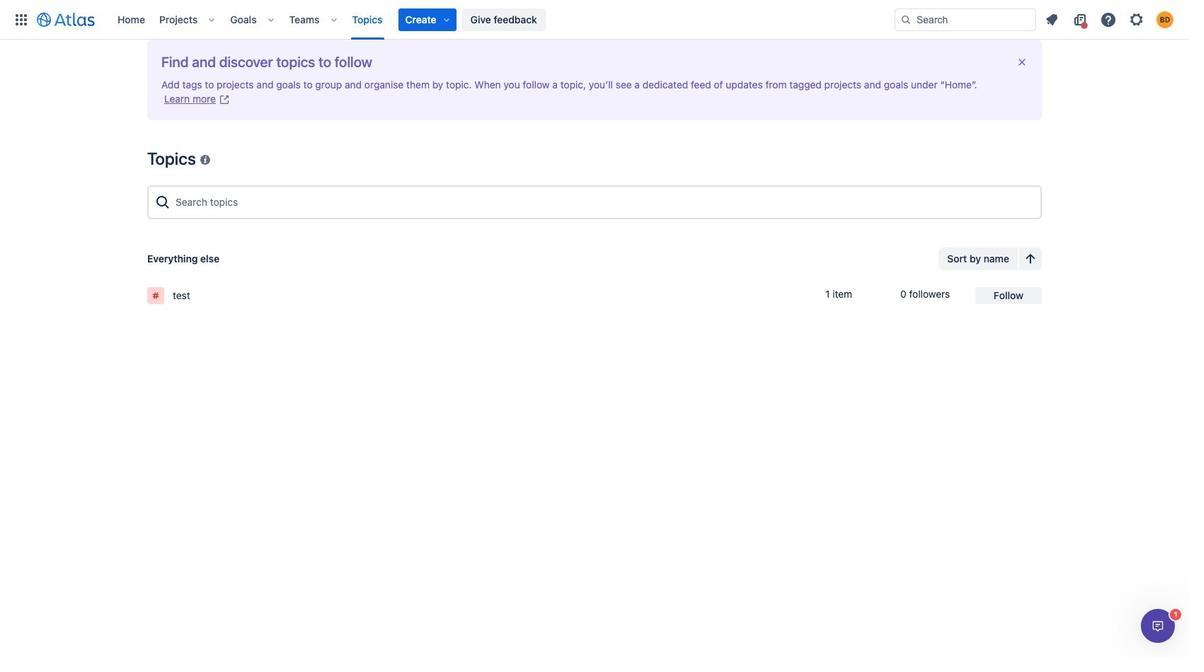 Task type: locate. For each thing, give the bounding box(es) containing it.
reverse sort order image
[[1022, 251, 1039, 268]]

account image
[[1157, 11, 1174, 28]]

banner
[[0, 0, 1189, 40]]

close banner image
[[1016, 57, 1028, 68]]

Search field
[[895, 8, 1036, 31]]

Search topics field
[[171, 190, 1035, 215]]

dialog
[[1141, 609, 1175, 643]]

switch to... image
[[13, 11, 30, 28]]

learn more image
[[219, 94, 230, 105]]

None search field
[[895, 8, 1036, 31]]



Task type: describe. For each thing, give the bounding box(es) containing it.
search image
[[900, 14, 912, 25]]

help image
[[1100, 11, 1117, 28]]

top element
[[8, 0, 895, 39]]

settings image
[[1128, 11, 1145, 28]]

notifications image
[[1043, 11, 1060, 28]]

tooltip anchor image
[[199, 154, 211, 166]]



Task type: vqa. For each thing, say whether or not it's contained in the screenshot.
Tooltip Anchor image
yes



